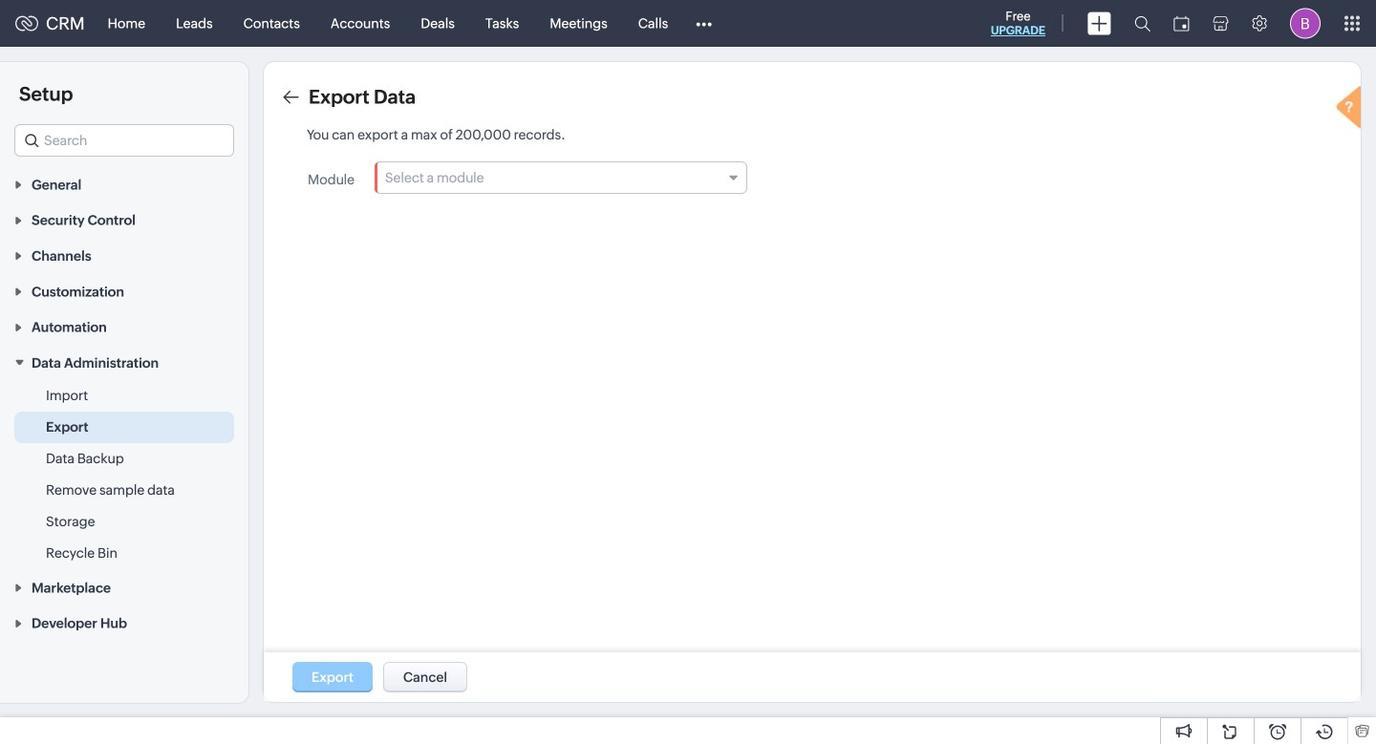 Task type: describe. For each thing, give the bounding box(es) containing it.
help image
[[1332, 83, 1371, 135]]

search element
[[1123, 0, 1162, 47]]

create menu element
[[1076, 0, 1123, 46]]

profile image
[[1290, 8, 1321, 39]]



Task type: vqa. For each thing, say whether or not it's contained in the screenshot.
CANCEL
no



Task type: locate. For each thing, give the bounding box(es) containing it.
region
[[0, 380, 249, 570]]

Search text field
[[15, 125, 233, 156]]

None field
[[14, 124, 234, 157]]

create menu image
[[1088, 12, 1112, 35]]

logo image
[[15, 16, 38, 31]]

Other Modules field
[[684, 8, 725, 39]]

profile element
[[1279, 0, 1332, 46]]

search image
[[1135, 15, 1151, 32]]

calendar image
[[1174, 16, 1190, 31]]



